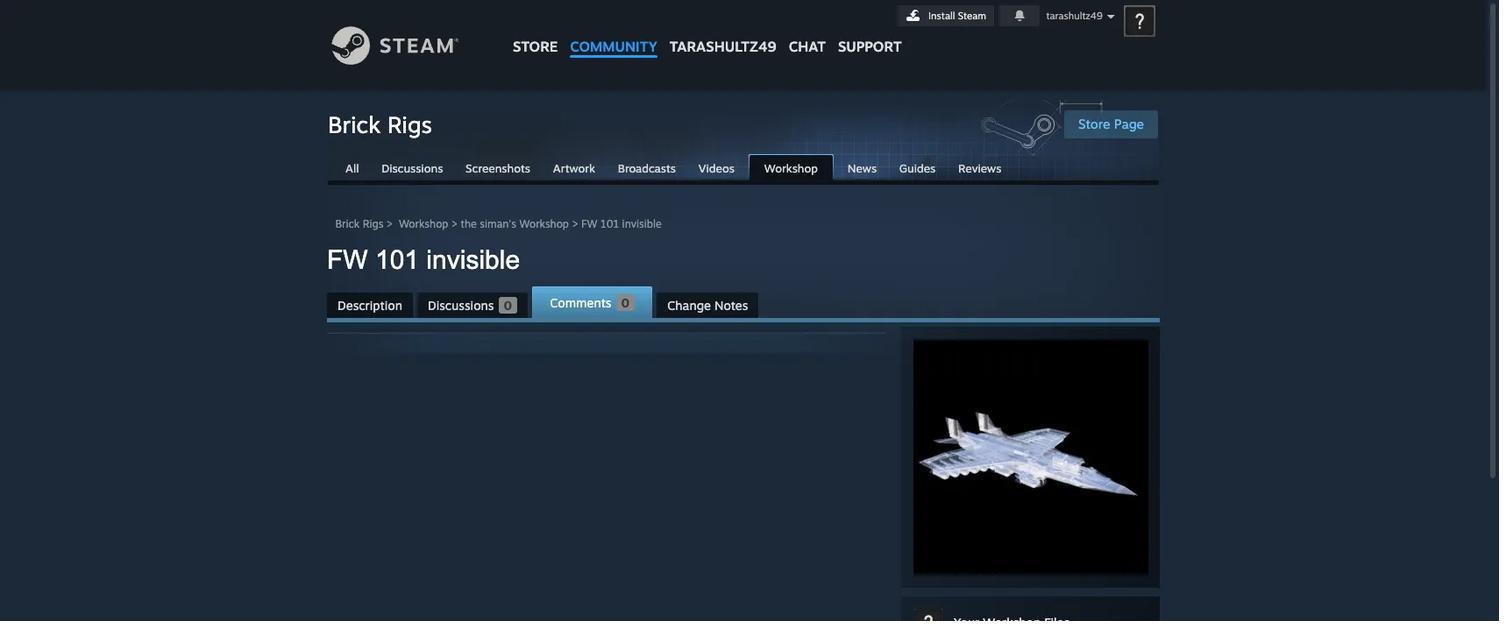 Task type: vqa. For each thing, say whether or not it's contained in the screenshot.
Link To The Steam Homepage Image in the left of the page
no



Task type: describe. For each thing, give the bounding box(es) containing it.
1 horizontal spatial invisible
[[622, 217, 662, 231]]

tarashultz49 link
[[664, 0, 783, 64]]

community link
[[564, 0, 664, 64]]

guides link
[[891, 155, 944, 180]]

rigs for brick rigs
[[387, 110, 432, 139]]

description
[[338, 298, 402, 313]]

brick for brick rigs
[[328, 110, 381, 139]]

store page link
[[1064, 110, 1158, 139]]

support
[[838, 38, 902, 55]]

install steam link
[[898, 5, 994, 26]]

comments
[[550, 295, 612, 310]]

1 horizontal spatial workshop link
[[749, 154, 834, 182]]

reviews link
[[950, 155, 1010, 180]]

0 for comments
[[621, 295, 630, 310]]

0 horizontal spatial fw
[[327, 245, 368, 274]]

broadcasts link
[[609, 155, 685, 180]]

0 horizontal spatial workshop
[[399, 217, 448, 231]]

2 horizontal spatial workshop
[[764, 161, 818, 175]]

change notes
[[667, 298, 748, 313]]

artwork link
[[544, 155, 604, 180]]

1 horizontal spatial tarashultz49
[[1046, 10, 1103, 22]]

1 vertical spatial tarashultz49
[[670, 38, 777, 55]]

store
[[1078, 116, 1110, 132]]

fw 101 invisible link
[[581, 217, 662, 231]]

support link
[[832, 0, 908, 60]]

store page
[[1078, 116, 1144, 132]]

1 horizontal spatial 101
[[600, 217, 619, 231]]

brick for brick rigs > workshop > the siman's workshop > fw 101 invisible
[[335, 217, 360, 231]]

2 > from the left
[[451, 217, 458, 231]]

description link
[[327, 293, 413, 318]]

the
[[461, 217, 477, 231]]

videos
[[699, 161, 735, 175]]

community
[[570, 38, 657, 55]]

rigs for brick rigs > workshop > the siman's workshop > fw 101 invisible
[[363, 217, 383, 231]]

brick rigs
[[328, 110, 432, 139]]

screenshots
[[466, 161, 530, 175]]

change notes link
[[657, 293, 759, 318]]

0 horizontal spatial invisible
[[426, 245, 520, 274]]

guides
[[899, 161, 936, 175]]

1 > from the left
[[386, 217, 393, 231]]



Task type: locate. For each thing, give the bounding box(es) containing it.
tarashultz49
[[1046, 10, 1103, 22], [670, 38, 777, 55]]

brick
[[328, 110, 381, 139], [335, 217, 360, 231]]

0 vertical spatial tarashultz49
[[1046, 10, 1103, 22]]

0 vertical spatial rigs
[[387, 110, 432, 139]]

rigs down all link
[[363, 217, 383, 231]]

chat
[[789, 38, 826, 55]]

invisible down the
[[426, 245, 520, 274]]

install
[[929, 10, 955, 22]]

workshop link up fw 101 invisible
[[399, 217, 448, 231]]

0 horizontal spatial >
[[386, 217, 393, 231]]

discussions for all
[[382, 161, 443, 175]]

discussions inside the discussions link
[[382, 161, 443, 175]]

rigs
[[387, 110, 432, 139], [363, 217, 383, 231]]

1 horizontal spatial rigs
[[387, 110, 432, 139]]

0 horizontal spatial 0
[[504, 298, 512, 313]]

discussions down brick rigs
[[382, 161, 443, 175]]

0
[[621, 295, 630, 310], [504, 298, 512, 313]]

screenshots link
[[457, 155, 539, 180]]

install steam
[[929, 10, 986, 22]]

1 horizontal spatial 0
[[621, 295, 630, 310]]

change
[[667, 298, 711, 313]]

brick rigs > workshop > the siman's workshop > fw 101 invisible
[[335, 217, 662, 231]]

discussions down fw 101 invisible
[[428, 298, 494, 313]]

fw 101 invisible
[[327, 245, 520, 274]]

store
[[513, 38, 558, 55]]

fw down the brick rigs link
[[327, 245, 368, 274]]

brick up all link
[[328, 110, 381, 139]]

1 vertical spatial invisible
[[426, 245, 520, 274]]

discussions
[[382, 161, 443, 175], [428, 298, 494, 313]]

notes
[[714, 298, 748, 313]]

> left fw 101 invisible link
[[572, 217, 578, 231]]

rigs up the discussions link
[[387, 110, 432, 139]]

0 for discussions
[[504, 298, 512, 313]]

0 right 'comments'
[[621, 295, 630, 310]]

workshop right siman's
[[519, 217, 569, 231]]

0 vertical spatial invisible
[[622, 217, 662, 231]]

2 horizontal spatial >
[[572, 217, 578, 231]]

artwork
[[553, 161, 595, 175]]

1 horizontal spatial workshop
[[519, 217, 569, 231]]

0 horizontal spatial rigs
[[363, 217, 383, 231]]

invisible down broadcasts
[[622, 217, 662, 231]]

1 vertical spatial rigs
[[363, 217, 383, 231]]

brick rigs link
[[335, 217, 383, 231]]

1 vertical spatial 101
[[375, 245, 419, 274]]

0 horizontal spatial 101
[[375, 245, 419, 274]]

101
[[600, 217, 619, 231], [375, 245, 419, 274]]

1 vertical spatial brick
[[335, 217, 360, 231]]

news link
[[839, 155, 886, 180]]

1 vertical spatial fw
[[327, 245, 368, 274]]

0 vertical spatial discussions
[[382, 161, 443, 175]]

reviews
[[958, 161, 1002, 175]]

101 down the artwork link
[[600, 217, 619, 231]]

siman's
[[480, 217, 516, 231]]

store link
[[507, 0, 564, 64]]

invisible
[[622, 217, 662, 231], [426, 245, 520, 274]]

101 down the brick rigs link
[[375, 245, 419, 274]]

fw
[[581, 217, 597, 231], [327, 245, 368, 274]]

page
[[1114, 116, 1144, 132]]

0 vertical spatial 101
[[600, 217, 619, 231]]

0 horizontal spatial tarashultz49
[[670, 38, 777, 55]]

0 vertical spatial fw
[[581, 217, 597, 231]]

steam
[[958, 10, 986, 22]]

1 horizontal spatial >
[[451, 217, 458, 231]]

1 vertical spatial discussions
[[428, 298, 494, 313]]

>
[[386, 217, 393, 231], [451, 217, 458, 231], [572, 217, 578, 231]]

news
[[848, 161, 877, 175]]

all link
[[337, 155, 368, 180]]

discussions link
[[373, 155, 452, 180]]

0 left 'comments'
[[504, 298, 512, 313]]

all
[[345, 161, 359, 175]]

workshop link left news
[[749, 154, 834, 182]]

1 vertical spatial workshop link
[[399, 217, 448, 231]]

chat link
[[783, 0, 832, 60]]

videos link
[[690, 155, 743, 180]]

brick down all
[[335, 217, 360, 231]]

> left the
[[451, 217, 458, 231]]

workshop link
[[749, 154, 834, 182], [399, 217, 448, 231]]

the siman's workshop link
[[461, 217, 569, 231]]

0 vertical spatial workshop link
[[749, 154, 834, 182]]

broadcasts
[[618, 161, 676, 175]]

3 > from the left
[[572, 217, 578, 231]]

0 vertical spatial brick
[[328, 110, 381, 139]]

discussions for description
[[428, 298, 494, 313]]

fw down artwork
[[581, 217, 597, 231]]

1 horizontal spatial fw
[[581, 217, 597, 231]]

workshop left news
[[764, 161, 818, 175]]

workshop
[[764, 161, 818, 175], [399, 217, 448, 231], [519, 217, 569, 231]]

workshop up fw 101 invisible
[[399, 217, 448, 231]]

0 horizontal spatial workshop link
[[399, 217, 448, 231]]

> right the brick rigs link
[[386, 217, 393, 231]]



